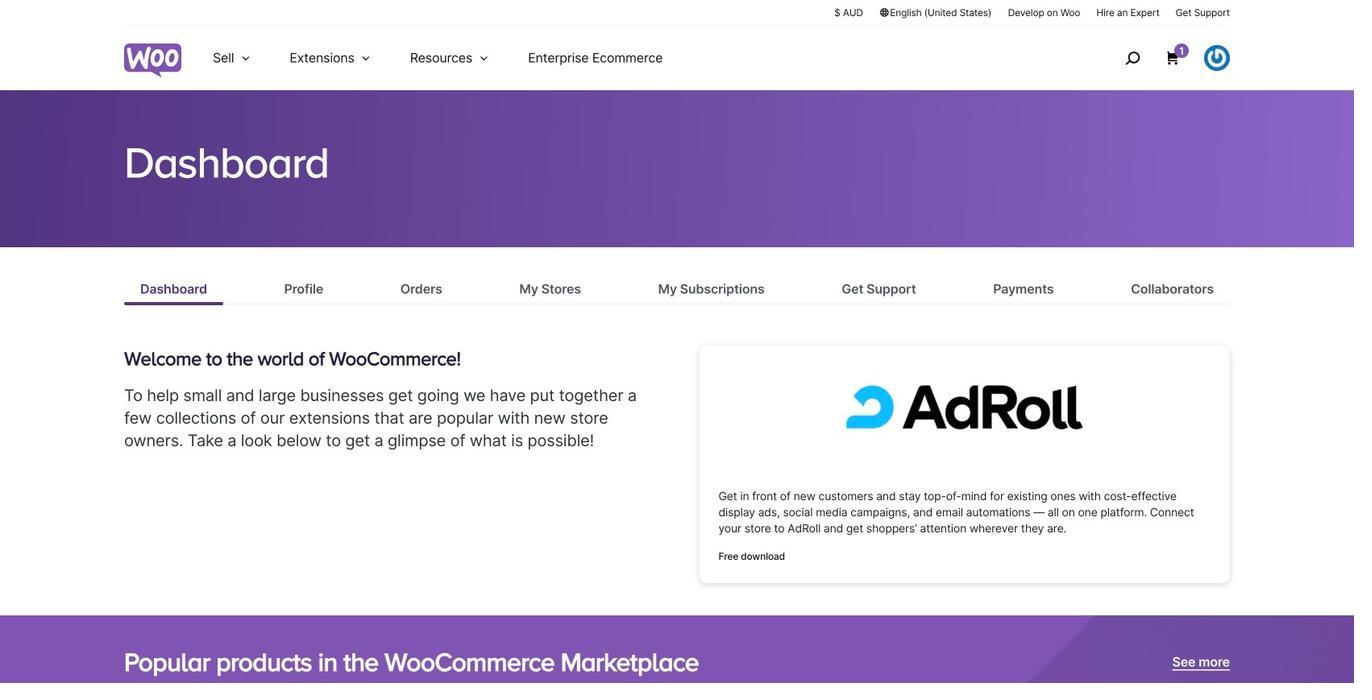 Task type: vqa. For each thing, say whether or not it's contained in the screenshot.
checkbox
no



Task type: describe. For each thing, give the bounding box(es) containing it.
open account menu image
[[1205, 45, 1230, 71]]



Task type: locate. For each thing, give the bounding box(es) containing it.
search image
[[1120, 45, 1146, 71]]

service navigation menu element
[[1091, 32, 1230, 84]]



